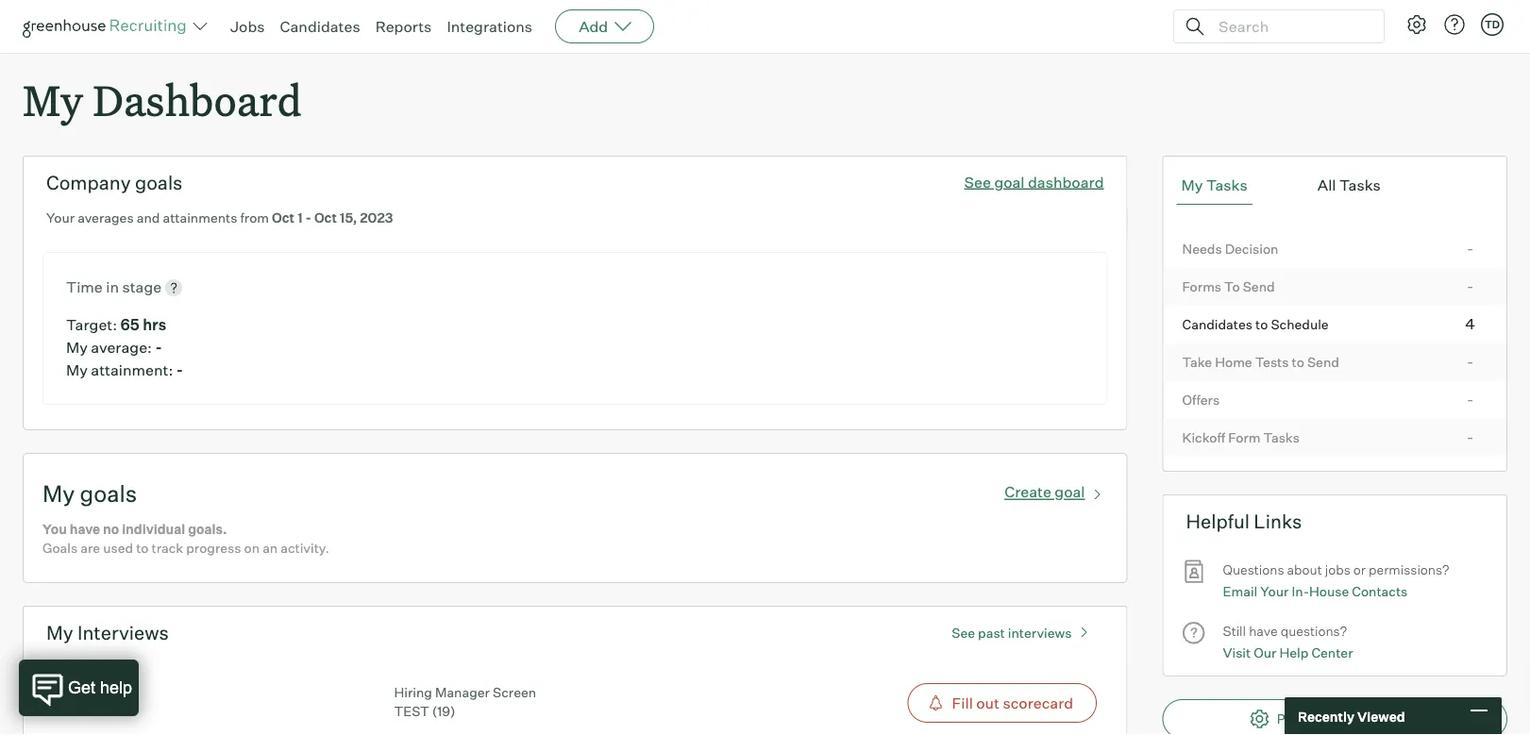 Task type: vqa. For each thing, say whether or not it's contained in the screenshot.


Task type: describe. For each thing, give the bounding box(es) containing it.
recently viewed
[[1299, 709, 1406, 725]]

in-
[[1292, 583, 1310, 600]]

offers
[[1183, 392, 1220, 408]]

center
[[1312, 644, 1354, 661]]

greenhouse recruiting image
[[23, 15, 193, 38]]

to
[[1225, 278, 1241, 295]]

my tasks
[[1182, 176, 1248, 195]]

have for help
[[1250, 623, 1278, 640]]

tasks for my tasks
[[1207, 176, 1248, 195]]

no
[[103, 522, 119, 538]]

goals for my goals
[[80, 480, 137, 508]]

personalize dashboard
[[1278, 711, 1420, 727]]

decision
[[1226, 241, 1279, 257]]

tests
[[1256, 354, 1290, 370]]

candidates link
[[280, 17, 360, 36]]

2023
[[360, 210, 393, 226]]

email your in-house contacts link
[[1224, 581, 1408, 603]]

from
[[240, 210, 269, 226]]

helpful
[[1187, 510, 1250, 534]]

integrations
[[447, 17, 533, 36]]

email
[[1224, 583, 1258, 600]]

1 vertical spatial send
[[1308, 354, 1340, 370]]

your averages and attainments from oct 1 - oct 15, 2023
[[46, 210, 393, 226]]

all tasks
[[1318, 176, 1382, 195]]

my dashboard
[[23, 72, 302, 127]]

integrations link
[[447, 17, 533, 36]]

see past interviews
[[952, 625, 1072, 641]]

td button
[[1482, 13, 1504, 36]]

contacts
[[1353, 583, 1408, 600]]

my tasks button
[[1177, 166, 1253, 205]]

goals
[[42, 540, 78, 557]]

jobs
[[230, 17, 265, 36]]

1
[[297, 210, 303, 226]]

time
[[66, 278, 103, 297]]

our
[[1254, 644, 1277, 661]]

averages
[[78, 210, 134, 226]]

dashboard for personalize dashboard
[[1352, 711, 1420, 727]]

test
[[394, 704, 429, 720]]

testy
[[42, 683, 82, 702]]

questions about jobs or permissions? email your in-house contacts
[[1224, 562, 1450, 600]]

are
[[80, 540, 100, 557]]

in
[[106, 278, 119, 297]]

goals.
[[188, 522, 227, 538]]

dashboard
[[1029, 173, 1105, 191]]

on
[[244, 540, 260, 557]]

create goal link
[[1005, 479, 1108, 502]]

hiring manager screen test (19)
[[394, 685, 537, 720]]

track
[[152, 540, 183, 557]]

my for goals
[[42, 480, 75, 508]]

4
[[1466, 314, 1476, 333]]

scorecard
[[1003, 694, 1074, 713]]

goal for company goals
[[995, 173, 1025, 191]]

my for tasks
[[1182, 176, 1204, 195]]

an
[[263, 540, 278, 557]]

15,
[[340, 210, 357, 226]]

see for company goals
[[965, 173, 992, 191]]

you
[[42, 522, 67, 538]]

add
[[579, 17, 608, 36]]

about
[[1288, 562, 1323, 579]]

take
[[1183, 354, 1213, 370]]

0 vertical spatial your
[[46, 210, 75, 226]]

individual
[[122, 522, 185, 538]]

forms to send
[[1183, 278, 1276, 295]]

personalize
[[1278, 711, 1349, 727]]

stage
[[122, 278, 162, 297]]

Search text field
[[1215, 13, 1368, 40]]

company
[[46, 171, 131, 195]]

company goals
[[46, 171, 183, 195]]

see goal dashboard
[[965, 173, 1105, 191]]

goal for my goals
[[1055, 483, 1086, 502]]

2 oct from the left
[[314, 210, 337, 226]]

target: 65 hrs my average: - my attainment: -
[[66, 316, 183, 380]]

reports
[[376, 17, 432, 36]]

forms
[[1183, 278, 1222, 295]]

interviews
[[1008, 625, 1072, 641]]

help
[[1280, 644, 1309, 661]]

my goals
[[42, 480, 137, 508]]

create goal
[[1005, 483, 1086, 502]]

configure image
[[1406, 13, 1429, 36]]

helpful links
[[1187, 510, 1303, 534]]



Task type: locate. For each thing, give the bounding box(es) containing it.
reports link
[[376, 17, 432, 36]]

65
[[121, 316, 140, 335]]

2 vertical spatial to
[[136, 540, 149, 557]]

see for my interviews
[[952, 625, 976, 641]]

your
[[46, 210, 75, 226], [1261, 583, 1290, 600]]

1 horizontal spatial to
[[1256, 316, 1269, 333]]

jobs
[[1326, 562, 1351, 579]]

you have no individual goals. goals are used to track progress on an activity.
[[42, 522, 329, 557]]

still have questions? visit our help center
[[1224, 623, 1354, 661]]

oct left 15,
[[314, 210, 337, 226]]

recently
[[1299, 709, 1355, 725]]

goal left dashboard
[[995, 173, 1025, 191]]

jobs link
[[230, 17, 265, 36]]

house
[[1310, 583, 1350, 600]]

1 horizontal spatial candidates
[[1183, 316, 1253, 333]]

form
[[1229, 429, 1261, 446]]

to right tests
[[1293, 354, 1305, 370]]

0 horizontal spatial oct
[[272, 210, 295, 226]]

1 vertical spatial to
[[1293, 354, 1305, 370]]

candidates
[[280, 17, 360, 36], [1183, 316, 1253, 333]]

needs decision
[[1183, 241, 1279, 257]]

manager
[[435, 685, 490, 701]]

0 vertical spatial goal
[[995, 173, 1025, 191]]

average:
[[91, 338, 152, 357]]

tab list containing my tasks
[[1177, 166, 1494, 205]]

0 horizontal spatial goal
[[995, 173, 1025, 191]]

goals up no
[[80, 480, 137, 508]]

permissions?
[[1370, 562, 1450, 579]]

tasks inside button
[[1207, 176, 1248, 195]]

1 vertical spatial goals
[[80, 480, 137, 508]]

2 horizontal spatial to
[[1293, 354, 1305, 370]]

progress
[[186, 540, 241, 557]]

send down schedule
[[1308, 354, 1340, 370]]

see
[[965, 173, 992, 191], [952, 625, 976, 641]]

send
[[1243, 278, 1276, 295], [1308, 354, 1340, 370]]

screen
[[493, 685, 537, 701]]

send right to
[[1243, 278, 1276, 295]]

home
[[1216, 354, 1253, 370]]

oct
[[272, 210, 295, 226], [314, 210, 337, 226]]

0 vertical spatial have
[[70, 522, 100, 538]]

or
[[1354, 562, 1367, 579]]

candidates down forms to send
[[1183, 316, 1253, 333]]

hiring
[[394, 685, 432, 701]]

1 vertical spatial see
[[952, 625, 976, 641]]

2 horizontal spatial tasks
[[1340, 176, 1382, 195]]

fill out scorecard
[[952, 694, 1074, 713]]

0 vertical spatial candidates
[[280, 17, 360, 36]]

0 vertical spatial see
[[965, 173, 992, 191]]

questions
[[1224, 562, 1285, 579]]

0 horizontal spatial dashboard
[[93, 72, 302, 127]]

have up the our
[[1250, 623, 1278, 640]]

0 vertical spatial send
[[1243, 278, 1276, 295]]

testy tester
[[42, 683, 130, 702]]

goal right create
[[1055, 483, 1086, 502]]

1 oct from the left
[[272, 210, 295, 226]]

0 vertical spatial dashboard
[[93, 72, 302, 127]]

viewed
[[1358, 709, 1406, 725]]

tab list
[[1177, 166, 1494, 205]]

questions?
[[1281, 623, 1348, 640]]

0 horizontal spatial to
[[136, 540, 149, 557]]

td
[[1485, 18, 1501, 31]]

tasks right form
[[1264, 429, 1300, 446]]

see past interviews link
[[943, 617, 1105, 641]]

candidates for candidates
[[280, 17, 360, 36]]

create
[[1005, 483, 1052, 502]]

goals for company goals
[[135, 171, 183, 195]]

candidates right jobs
[[280, 17, 360, 36]]

my for interviews
[[46, 622, 73, 645]]

1 horizontal spatial have
[[1250, 623, 1278, 640]]

past
[[978, 625, 1006, 641]]

kickoff form tasks
[[1183, 429, 1300, 446]]

tasks
[[1207, 176, 1248, 195], [1340, 176, 1382, 195], [1264, 429, 1300, 446]]

testy tester link
[[42, 683, 130, 702]]

1 horizontal spatial your
[[1261, 583, 1290, 600]]

tasks up needs decision
[[1207, 176, 1248, 195]]

tasks right all
[[1340, 176, 1382, 195]]

goals up and
[[135, 171, 183, 195]]

have for goals
[[70, 522, 100, 538]]

to
[[1256, 316, 1269, 333], [1293, 354, 1305, 370], [136, 540, 149, 557]]

dashboard inside 'link'
[[1352, 711, 1420, 727]]

out
[[977, 694, 1000, 713]]

0 vertical spatial goals
[[135, 171, 183, 195]]

1 horizontal spatial goal
[[1055, 483, 1086, 502]]

activity.
[[281, 540, 329, 557]]

1 vertical spatial candidates
[[1183, 316, 1253, 333]]

see left dashboard
[[965, 173, 992, 191]]

goal
[[995, 173, 1025, 191], [1055, 483, 1086, 502]]

your left in-
[[1261, 583, 1290, 600]]

schedule
[[1272, 316, 1329, 333]]

and
[[137, 210, 160, 226]]

your down company
[[46, 210, 75, 226]]

0 horizontal spatial tasks
[[1207, 176, 1248, 195]]

my inside button
[[1182, 176, 1204, 195]]

candidates to schedule
[[1183, 316, 1329, 333]]

to inside you have no individual goals. goals are used to track progress on an activity.
[[136, 540, 149, 557]]

have inside you have no individual goals. goals are used to track progress on an activity.
[[70, 522, 100, 538]]

0 horizontal spatial have
[[70, 522, 100, 538]]

1 vertical spatial have
[[1250, 623, 1278, 640]]

all tasks button
[[1314, 166, 1386, 205]]

tester
[[85, 683, 130, 702]]

(19)
[[432, 704, 456, 720]]

have
[[70, 522, 100, 538], [1250, 623, 1278, 640]]

visit our help center link
[[1224, 643, 1354, 664]]

fill
[[952, 694, 974, 713]]

have inside "still have questions? visit our help center"
[[1250, 623, 1278, 640]]

dashboard for my dashboard
[[93, 72, 302, 127]]

0 horizontal spatial send
[[1243, 278, 1276, 295]]

hrs
[[143, 316, 167, 335]]

see left past
[[952, 625, 976, 641]]

visit
[[1224, 644, 1252, 661]]

to down 'individual'
[[136, 540, 149, 557]]

kickoff
[[1183, 429, 1226, 446]]

have up are
[[70, 522, 100, 538]]

tasks for all tasks
[[1340, 176, 1382, 195]]

1 horizontal spatial send
[[1308, 354, 1340, 370]]

personalize dashboard link
[[1163, 700, 1508, 736]]

time in
[[66, 278, 122, 297]]

1 vertical spatial your
[[1261, 583, 1290, 600]]

links
[[1255, 510, 1303, 534]]

attainments
[[163, 210, 237, 226]]

tasks inside button
[[1340, 176, 1382, 195]]

td button
[[1478, 9, 1508, 40]]

to up take home tests to send
[[1256, 316, 1269, 333]]

needs
[[1183, 241, 1223, 257]]

0 vertical spatial to
[[1256, 316, 1269, 333]]

oct left 1
[[272, 210, 295, 226]]

0 horizontal spatial your
[[46, 210, 75, 226]]

1 horizontal spatial dashboard
[[1352, 711, 1420, 727]]

1 horizontal spatial oct
[[314, 210, 337, 226]]

1 vertical spatial dashboard
[[1352, 711, 1420, 727]]

0 horizontal spatial candidates
[[280, 17, 360, 36]]

candidates for candidates to schedule
[[1183, 316, 1253, 333]]

take home tests to send
[[1183, 354, 1340, 370]]

interviews
[[77, 622, 169, 645]]

1 horizontal spatial tasks
[[1264, 429, 1300, 446]]

your inside questions about jobs or permissions? email your in-house contacts
[[1261, 583, 1290, 600]]

my for dashboard
[[23, 72, 83, 127]]

1 vertical spatial goal
[[1055, 483, 1086, 502]]



